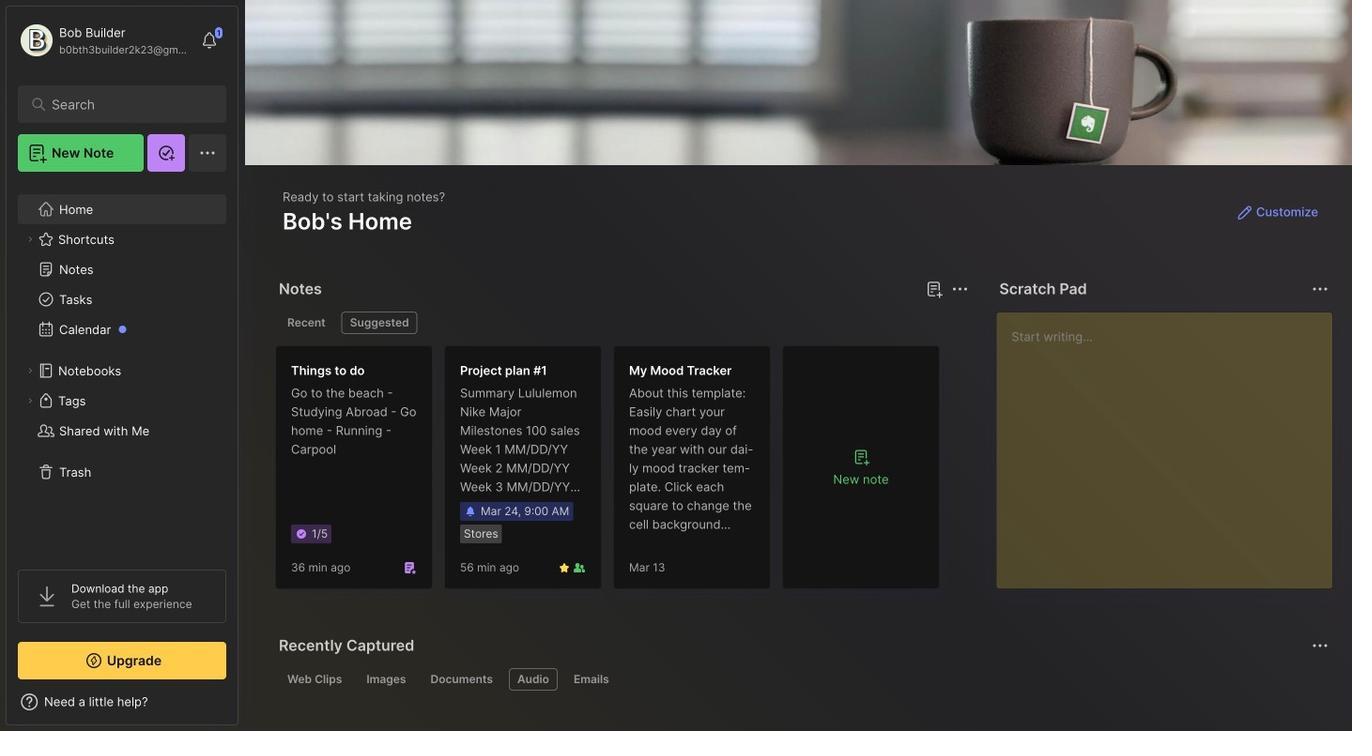 Task type: locate. For each thing, give the bounding box(es) containing it.
0 vertical spatial tab list
[[279, 312, 966, 334]]

1 tab list from the top
[[279, 312, 966, 334]]

row group
[[275, 346, 952, 601]]

WHAT'S NEW field
[[7, 688, 238, 718]]

1 vertical spatial tab list
[[279, 669, 1326, 691]]

tab list
[[279, 312, 966, 334], [279, 669, 1326, 691]]

1 horizontal spatial more actions field
[[1308, 276, 1334, 302]]

More actions field
[[947, 276, 973, 302], [1308, 276, 1334, 302]]

expand notebooks image
[[24, 365, 36, 377]]

click to collapse image
[[237, 697, 251, 720]]

tab
[[279, 312, 334, 334], [342, 312, 418, 334], [279, 669, 351, 691], [358, 669, 415, 691], [422, 669, 502, 691], [509, 669, 558, 691], [565, 669, 618, 691]]

1 horizontal spatial more actions image
[[1309, 278, 1332, 301]]

2 more actions image from the left
[[1309, 278, 1332, 301]]

tree
[[7, 183, 238, 553]]

more actions image
[[949, 278, 972, 301], [1309, 278, 1332, 301]]

0 horizontal spatial more actions image
[[949, 278, 972, 301]]

expand tags image
[[24, 395, 36, 407]]

0 horizontal spatial more actions field
[[947, 276, 973, 302]]

None search field
[[52, 93, 201, 116]]



Task type: describe. For each thing, give the bounding box(es) containing it.
Start writing… text field
[[1012, 313, 1332, 574]]

none search field inside main element
[[52, 93, 201, 116]]

2 more actions field from the left
[[1308, 276, 1334, 302]]

1 more actions field from the left
[[947, 276, 973, 302]]

main element
[[0, 0, 244, 732]]

tree inside main element
[[7, 183, 238, 553]]

2 tab list from the top
[[279, 669, 1326, 691]]

Search text field
[[52, 96, 201, 114]]

1 more actions image from the left
[[949, 278, 972, 301]]

Account field
[[18, 22, 192, 59]]



Task type: vqa. For each thing, say whether or not it's contained in the screenshot.
Dropdown List menu
no



